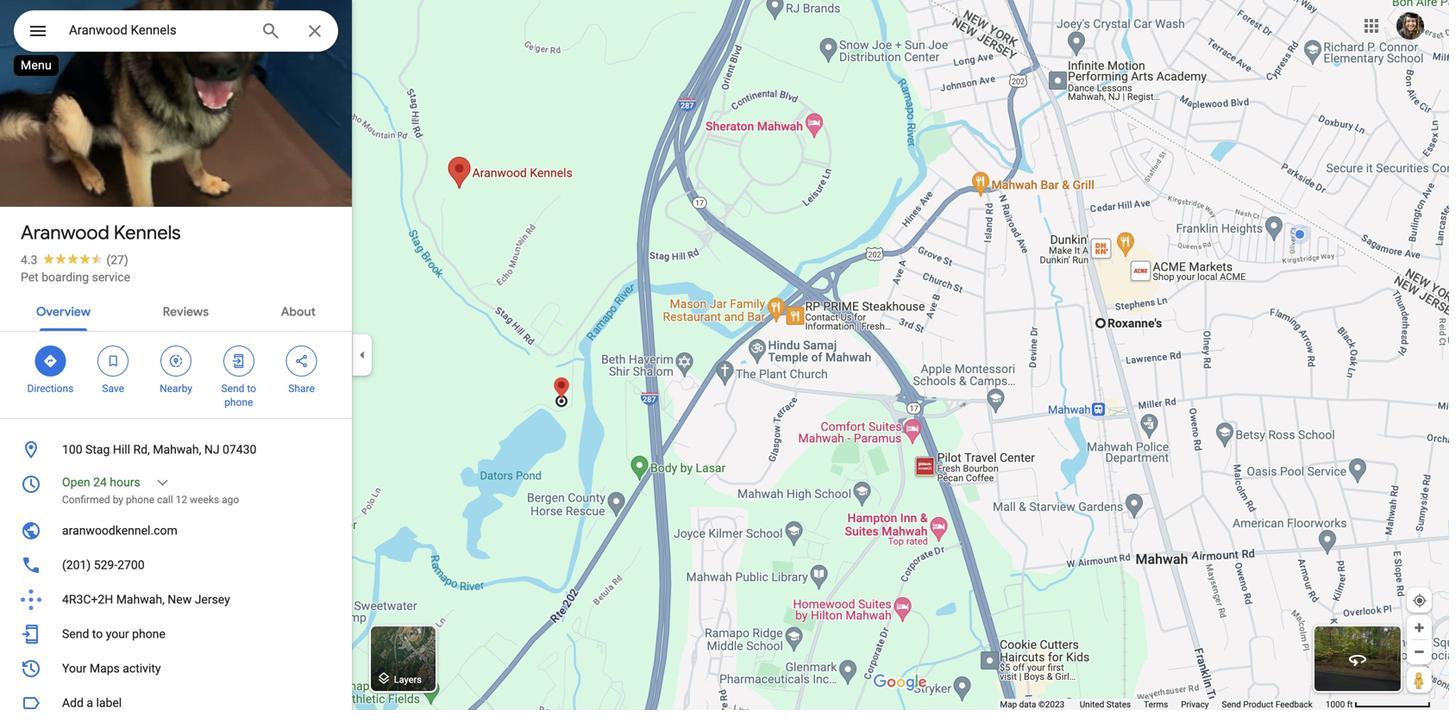 Task type: locate. For each thing, give the bounding box(es) containing it.
send up 'your'
[[62, 628, 89, 642]]

overview button
[[22, 290, 104, 331]]

collapse side panel image
[[353, 346, 372, 365]]

footer inside "google maps" element
[[1000, 700, 1326, 711]]

phone inside button
[[132, 628, 165, 642]]

zoom in image
[[1413, 622, 1426, 635]]

aranwood kennels
[[21, 221, 181, 245]]

phone right your
[[132, 628, 165, 642]]

None field
[[69, 20, 247, 41]]

product
[[1243, 700, 1274, 710]]

footer
[[1000, 700, 1326, 711]]

jersey
[[195, 593, 230, 607]]

kennels
[[114, 221, 181, 245]]

map
[[1000, 700, 1017, 710]]

nearby
[[160, 383, 192, 395]]

phone down 
[[224, 397, 253, 409]]

4.3
[[21, 253, 37, 267]]

send left product
[[1222, 700, 1241, 710]]

send
[[221, 383, 244, 395], [62, 628, 89, 642], [1222, 700, 1241, 710]]

terms button
[[1144, 700, 1168, 711]]

1 vertical spatial to
[[92, 628, 103, 642]]

privacy
[[1181, 700, 1209, 710]]

4r3c+2h mahwah, new jersey
[[62, 593, 230, 607]]

none field inside the aranwood kennels field
[[69, 20, 247, 41]]

ft
[[1347, 700, 1353, 710]]

tab list
[[0, 290, 352, 331]]

reviews
[[163, 305, 209, 320]]

share
[[288, 383, 315, 395]]

your
[[62, 662, 87, 676]]

mahwah, inside button
[[116, 593, 165, 607]]

footer containing map data ©2023
[[1000, 700, 1326, 711]]

call
[[157, 494, 173, 506]]

send down 
[[221, 383, 244, 395]]

phone right by
[[126, 494, 154, 506]]

1 vertical spatial phone
[[126, 494, 154, 506]]

show street view coverage image
[[1407, 668, 1432, 694]]

to for phone
[[247, 383, 256, 395]]


[[168, 352, 184, 371]]

to for your
[[92, 628, 103, 642]]

send inside button
[[62, 628, 89, 642]]

12
[[176, 494, 187, 506]]

1 vertical spatial send
[[62, 628, 89, 642]]

send inside button
[[1222, 700, 1241, 710]]

1 horizontal spatial to
[[247, 383, 256, 395]]

1000
[[1326, 700, 1345, 710]]

mahwah, down 2700
[[116, 593, 165, 607]]

 search field
[[14, 10, 338, 55]]

states
[[1107, 700, 1131, 710]]

to left your
[[92, 628, 103, 642]]

phone for by
[[126, 494, 154, 506]]

2 vertical spatial send
[[1222, 700, 1241, 710]]

activity
[[123, 662, 161, 676]]

100
[[62, 443, 82, 457]]

to
[[247, 383, 256, 395], [92, 628, 103, 642]]

mahwah, left nj
[[153, 443, 201, 457]]

to left share
[[247, 383, 256, 395]]

about
[[281, 305, 316, 320]]

1 horizontal spatial send
[[221, 383, 244, 395]]

send product feedback
[[1222, 700, 1313, 710]]


[[28, 19, 48, 44]]

4.3 stars image
[[37, 253, 106, 264]]

phone
[[224, 397, 253, 409], [126, 494, 154, 506], [132, 628, 165, 642]]

united
[[1080, 700, 1104, 710]]

2 horizontal spatial send
[[1222, 700, 1241, 710]]

mahwah,
[[153, 443, 201, 457], [116, 593, 165, 607]]

rd,
[[133, 443, 150, 457]]

street view image
[[1347, 650, 1368, 670]]

0 vertical spatial to
[[247, 383, 256, 395]]

1 vertical spatial mahwah,
[[116, 593, 165, 607]]

529-
[[94, 559, 117, 573]]

photo of aranwood kennels image
[[0, 0, 352, 338]]

by
[[113, 494, 123, 506]]

(201) 529-2700 button
[[0, 549, 352, 583]]

©2023
[[1039, 700, 1065, 710]]

to inside button
[[92, 628, 103, 642]]

0 vertical spatial phone
[[224, 397, 253, 409]]

0 vertical spatial mahwah,
[[153, 443, 201, 457]]

your
[[106, 628, 129, 642]]


[[43, 352, 58, 371]]

send for send to your phone
[[62, 628, 89, 642]]

privacy button
[[1181, 700, 1209, 711]]

0 horizontal spatial send
[[62, 628, 89, 642]]

stag
[[85, 443, 110, 457]]

0 vertical spatial send
[[221, 383, 244, 395]]

phone inside send to phone
[[224, 397, 253, 409]]

2 vertical spatial phone
[[132, 628, 165, 642]]

hill
[[113, 443, 130, 457]]

0 horizontal spatial to
[[92, 628, 103, 642]]

aranwood
[[21, 221, 109, 245]]

your maps activity button
[[0, 652, 352, 687]]

send inside send to phone
[[221, 383, 244, 395]]

your maps activity
[[62, 662, 161, 676]]

send product feedback button
[[1222, 700, 1313, 711]]

hours image
[[21, 474, 41, 495]]

hours
[[110, 476, 140, 490]]

to inside send to phone
[[247, 383, 256, 395]]

service
[[92, 270, 130, 285]]

aranwoodkennel.com link
[[0, 514, 352, 549]]

united states button
[[1080, 700, 1131, 711]]

3
[[44, 171, 52, 187]]

confirmed
[[62, 494, 110, 506]]

tab list containing overview
[[0, 290, 352, 331]]



Task type: describe. For each thing, give the bounding box(es) containing it.
send to your phone button
[[0, 618, 352, 652]]

save
[[102, 383, 124, 395]]

feedback
[[1276, 700, 1313, 710]]

(27)
[[106, 253, 128, 267]]

layers
[[394, 675, 422, 686]]

about button
[[267, 290, 330, 331]]

overview
[[36, 305, 91, 320]]

information for aranwood kennels region
[[0, 433, 352, 687]]

united states
[[1080, 700, 1131, 710]]

2700
[[117, 559, 145, 573]]

show your location image
[[1412, 593, 1428, 609]]

100 stag hill rd, mahwah, nj 07430
[[62, 443, 256, 457]]

weeks
[[190, 494, 219, 506]]

aranwoodkennel.com
[[62, 524, 177, 538]]

pet boarding service button
[[21, 269, 130, 286]]

tab list inside "google maps" element
[[0, 290, 352, 331]]

4r3c+2h
[[62, 593, 113, 607]]

(201)
[[62, 559, 91, 573]]

confirmed by phone call 12 weeks ago
[[62, 494, 239, 506]]

open 24 hours
[[62, 476, 140, 490]]

send for send product feedback
[[1222, 700, 1241, 710]]

 layers
[[376, 670, 422, 689]]

google maps element
[[0, 0, 1449, 711]]

100 stag hill rd, mahwah, nj 07430 button
[[0, 433, 352, 468]]

4r3c+2h mahwah, new jersey button
[[0, 583, 352, 618]]

07430
[[223, 443, 256, 457]]

3 photos
[[44, 171, 98, 187]]

actions for aranwood kennels region
[[0, 332, 352, 418]]

(201) 529-2700
[[62, 559, 145, 573]]

nj
[[204, 443, 220, 457]]

map data ©2023
[[1000, 700, 1067, 710]]

send to your phone
[[62, 628, 165, 642]]

pet boarding service
[[21, 270, 130, 285]]

1000 ft
[[1326, 700, 1353, 710]]

24
[[93, 476, 107, 490]]

send for send to phone
[[221, 383, 244, 395]]

Aranwood Kennels field
[[14, 10, 338, 52]]

ago
[[222, 494, 239, 506]]

new
[[168, 593, 192, 607]]

zoom out image
[[1413, 646, 1426, 659]]


[[376, 670, 392, 689]]

 button
[[14, 10, 62, 55]]

27 reviews element
[[106, 253, 128, 267]]

directions
[[27, 383, 74, 395]]

pet
[[21, 270, 39, 285]]

phone for to
[[224, 397, 253, 409]]

maps
[[90, 662, 120, 676]]

show open hours for the week image
[[155, 475, 170, 491]]

photos
[[55, 171, 98, 187]]

aranwood kennels main content
[[0, 0, 352, 711]]

3 photos button
[[13, 164, 105, 194]]


[[105, 352, 121, 371]]

reviews button
[[149, 290, 223, 331]]

boarding
[[42, 270, 89, 285]]

open
[[62, 476, 90, 490]]


[[231, 352, 247, 371]]

mahwah, inside button
[[153, 443, 201, 457]]

google account: giulia masi  
(giulia.masi@adept.ai) image
[[1397, 12, 1424, 40]]

data
[[1019, 700, 1036, 710]]

1000 ft button
[[1326, 700, 1431, 710]]

send to phone
[[221, 383, 256, 409]]


[[294, 352, 309, 371]]

terms
[[1144, 700, 1168, 710]]



Task type: vqa. For each thing, say whether or not it's contained in the screenshot.


